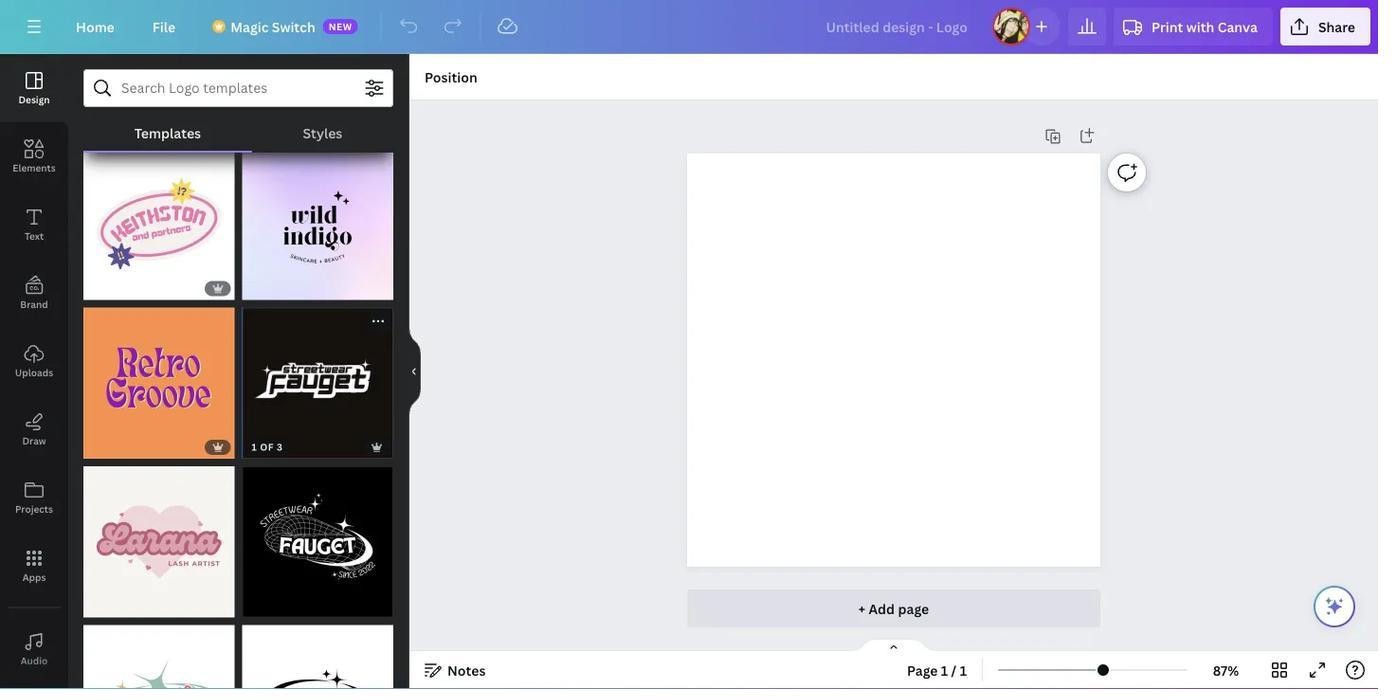 Task type: describe. For each thing, give the bounding box(es) containing it.
of
[[260, 441, 274, 454]]

text button
[[0, 191, 68, 259]]

canva
[[1218, 18, 1258, 36]]

3
[[277, 441, 283, 454]]

projects button
[[0, 464, 68, 532]]

show pages image
[[849, 638, 940, 653]]

green yellow pastel retro minimalist y2k streetwear logo group
[[83, 614, 235, 689]]

2 horizontal spatial 1
[[960, 661, 967, 679]]

pastel star feminine beauty skincare logo image
[[242, 149, 393, 300]]

/
[[952, 661, 957, 679]]

draw
[[22, 434, 46, 447]]

uploads
[[15, 366, 53, 379]]

share
[[1319, 18, 1356, 36]]

apps
[[22, 571, 46, 584]]

black and white retro modern y2k streetwear logo group
[[242, 455, 393, 618]]

+ add page
[[859, 600, 929, 618]]

videos image
[[0, 684, 68, 689]]

hide image
[[409, 326, 421, 417]]

position button
[[417, 62, 485, 92]]

green yellow pastel retro minimalist y2k streetwear logo image
[[83, 625, 235, 689]]

side panel tab list
[[0, 54, 68, 689]]

home link
[[61, 8, 130, 46]]

switch
[[272, 18, 315, 36]]

file button
[[137, 8, 191, 46]]

print with canva
[[1152, 18, 1258, 36]]

pink retro y2k fashion logo group
[[83, 137, 235, 300]]

page 1 / 1
[[907, 661, 967, 679]]

design
[[18, 93, 50, 106]]

add
[[869, 600, 895, 618]]

draw button
[[0, 395, 68, 464]]

canva assistant image
[[1324, 595, 1346, 618]]

share button
[[1281, 8, 1371, 46]]

brand
[[20, 298, 48, 311]]

1 inside red and blue sparkle y2k fashion logo 'group'
[[252, 441, 257, 454]]

brand button
[[0, 259, 68, 327]]

magic switch
[[231, 18, 315, 36]]

uploads button
[[0, 327, 68, 395]]

apps button
[[0, 532, 68, 600]]

projects
[[15, 503, 53, 515]]

page
[[907, 661, 938, 679]]

purple and orange modern retro groovy brand logo image
[[83, 308, 235, 459]]



Task type: locate. For each thing, give the bounding box(es) containing it.
styles
[[303, 124, 343, 142]]

elements button
[[0, 122, 68, 191]]

position
[[425, 68, 478, 86]]

main menu bar
[[0, 0, 1379, 54]]

audio button
[[0, 615, 68, 684]]

pastel star feminine beauty skincare logo group
[[242, 137, 393, 300]]

+
[[859, 600, 866, 618]]

1 of 3
[[252, 441, 283, 454]]

black and white retro modern y2k streetwear brand logo group
[[242, 614, 393, 689]]

audio
[[21, 654, 48, 667]]

1 left /
[[941, 661, 948, 679]]

print with canva button
[[1114, 8, 1273, 46]]

Search Logo templates search field
[[121, 70, 356, 106]]

1 left 'of'
[[252, 441, 257, 454]]

1
[[252, 441, 257, 454], [941, 661, 948, 679], [960, 661, 967, 679]]

pink bold retro aesthetic lash artist logo group
[[83, 455, 235, 618]]

0 horizontal spatial 1
[[252, 441, 257, 454]]

pink bold retro aesthetic lash artist logo image
[[83, 466, 235, 618]]

+ add page button
[[687, 590, 1101, 628]]

templates
[[134, 124, 201, 142]]

red and blue sparkle y2k fashion logo group
[[242, 297, 393, 459]]

with
[[1187, 18, 1215, 36]]

notes
[[448, 661, 486, 679]]

notes button
[[417, 655, 493, 686]]

new
[[329, 20, 353, 33]]

87% button
[[1196, 655, 1257, 686]]

text
[[25, 229, 44, 242]]

file
[[152, 18, 176, 36]]

1 right /
[[960, 661, 967, 679]]

design button
[[0, 54, 68, 122]]

87%
[[1213, 661, 1240, 679]]

Design title text field
[[811, 8, 985, 46]]

black and white retro modern y2k streetwear logo image
[[242, 466, 393, 618]]

pink retro y2k fashion logo image
[[83, 149, 235, 300]]

elements
[[13, 161, 56, 174]]

page
[[898, 600, 929, 618]]

print
[[1152, 18, 1184, 36]]

home
[[76, 18, 115, 36]]

magic
[[231, 18, 269, 36]]

purple and orange modern retro groovy brand logo group
[[83, 296, 235, 459]]

templates button
[[83, 115, 252, 151]]

styles button
[[252, 115, 393, 151]]

1 horizontal spatial 1
[[941, 661, 948, 679]]



Task type: vqa. For each thing, say whether or not it's contained in the screenshot.
THE .
no



